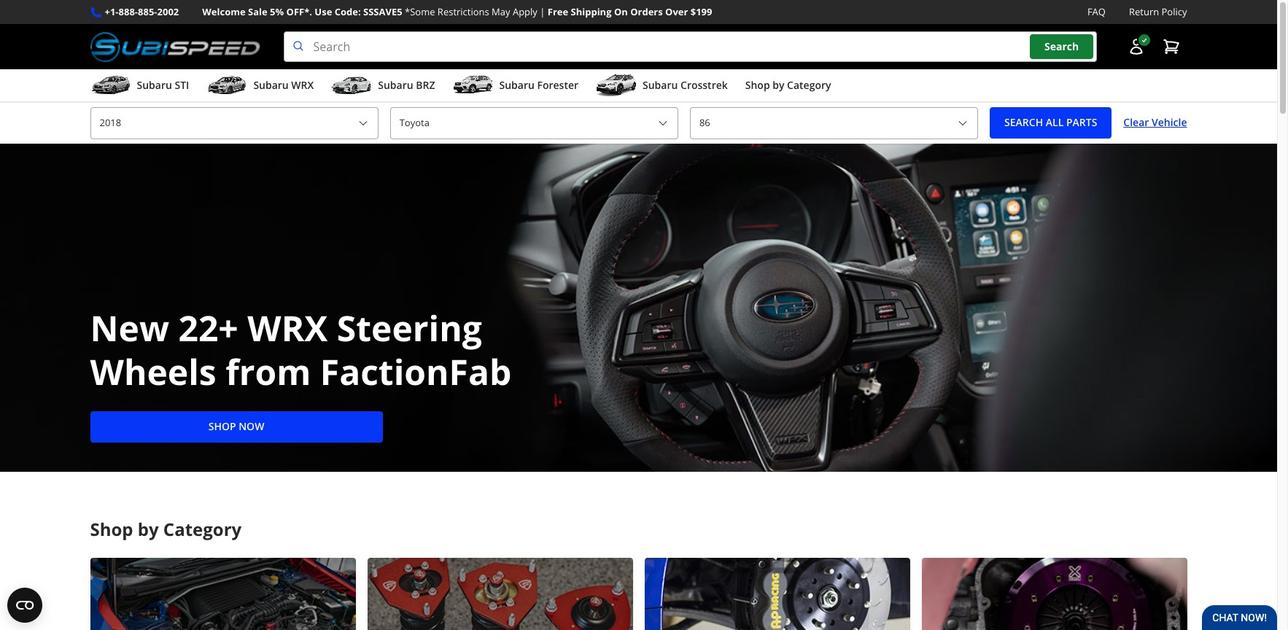 Task type: describe. For each thing, give the bounding box(es) containing it.
wrx inside 'new 22+ wrx steering wheels from factionfab'
[[248, 304, 328, 352]]

open widget image
[[7, 588, 42, 623]]

subaru for subaru wrx
[[253, 78, 289, 92]]

shop now
[[208, 419, 264, 433]]

0 horizontal spatial by
[[138, 517, 159, 541]]

policy
[[1162, 5, 1187, 18]]

subaru wrx
[[253, 78, 314, 92]]

$199
[[691, 5, 712, 18]]

free
[[548, 5, 568, 18]]

|
[[540, 5, 545, 18]]

shop by category button
[[745, 72, 831, 102]]

search button
[[1030, 35, 1094, 59]]

brakes image
[[645, 558, 910, 630]]

subaru crosstrek button
[[596, 72, 728, 102]]

0 horizontal spatial shop
[[90, 517, 133, 541]]

select make image
[[657, 117, 669, 129]]

welcome sale 5% off*. use code: sssave5
[[202, 5, 402, 18]]

Select Year button
[[90, 107, 378, 139]]

over
[[665, 5, 688, 18]]

use
[[315, 5, 332, 18]]

subaru for subaru sti
[[137, 78, 172, 92]]

return policy
[[1129, 5, 1187, 18]]

subaru for subaru forester
[[499, 78, 535, 92]]

+1-
[[105, 5, 119, 18]]

a subaru sti thumbnail image image
[[90, 75, 131, 96]]

subaru brz
[[378, 78, 435, 92]]

select year image
[[357, 117, 369, 129]]

new
[[90, 304, 169, 352]]

wheels
[[90, 348, 216, 395]]

select model image
[[957, 117, 969, 129]]

factionfab
[[320, 348, 512, 395]]

subaru forester
[[499, 78, 579, 92]]

welcome
[[202, 5, 246, 18]]

new 22+ wrx steering wheels from factionfab
[[90, 304, 512, 395]]

5%
[[270, 5, 284, 18]]

search
[[1005, 116, 1043, 129]]

now
[[239, 419, 264, 433]]

subaru for subaru brz
[[378, 78, 413, 92]]

off*.
[[286, 5, 312, 18]]

subispeed logo image
[[90, 31, 260, 62]]

subaru crosstrek
[[643, 78, 728, 92]]

parts
[[1067, 116, 1098, 129]]

search
[[1045, 40, 1079, 54]]

faq
[[1088, 5, 1106, 18]]

a subaru brz thumbnail image image
[[331, 75, 372, 96]]

wrx inside subaru wrx dropdown button
[[291, 78, 314, 92]]

shipping
[[571, 5, 612, 18]]

subaru brz button
[[331, 72, 435, 102]]

sti
[[175, 78, 189, 92]]

return policy link
[[1129, 4, 1187, 20]]



Task type: vqa. For each thing, say whether or not it's contained in the screenshot.
'Subaru STI'
yes



Task type: locate. For each thing, give the bounding box(es) containing it.
5 subaru from the left
[[643, 78, 678, 92]]

subaru left sti
[[137, 78, 172, 92]]

0 vertical spatial shop by category
[[745, 78, 831, 92]]

brz
[[416, 78, 435, 92]]

subaru inside subaru wrx dropdown button
[[253, 78, 289, 92]]

subaru inside subaru brz dropdown button
[[378, 78, 413, 92]]

1 horizontal spatial category
[[787, 78, 831, 92]]

4 subaru from the left
[[499, 78, 535, 92]]

subaru for subaru crosstrek
[[643, 78, 678, 92]]

subaru sti button
[[90, 72, 189, 102]]

search all parts
[[1005, 116, 1098, 129]]

shop inside dropdown button
[[745, 78, 770, 92]]

Select Make button
[[390, 107, 678, 139]]

steering
[[337, 304, 482, 352]]

clear vehicle button
[[1124, 108, 1187, 139]]

885-
[[138, 5, 157, 18]]

restrictions
[[438, 5, 489, 18]]

subaru inside subaru forester dropdown button
[[499, 78, 535, 92]]

888-
[[119, 5, 138, 18]]

*some
[[405, 5, 435, 18]]

drivetrain image
[[922, 558, 1187, 630]]

subaru forester button
[[453, 72, 579, 102]]

1 vertical spatial category
[[163, 517, 242, 541]]

shop now link
[[90, 411, 383, 443]]

suspension image
[[367, 558, 633, 630]]

all
[[1046, 116, 1064, 129]]

shop
[[208, 419, 236, 433]]

from
[[226, 348, 311, 395]]

a subaru crosstrek thumbnail image image
[[596, 75, 637, 96]]

button image
[[1128, 38, 1145, 56]]

2002
[[157, 5, 179, 18]]

crosstrek
[[681, 78, 728, 92]]

category inside shop by category dropdown button
[[787, 78, 831, 92]]

*some restrictions may apply | free shipping on orders over $199
[[405, 5, 712, 18]]

1 horizontal spatial shop by category
[[745, 78, 831, 92]]

a subaru wrx thumbnail image image
[[207, 75, 248, 96]]

category up select model button
[[787, 78, 831, 92]]

+1-888-885-2002 link
[[105, 4, 179, 20]]

0 horizontal spatial category
[[163, 517, 242, 541]]

0 horizontal spatial shop by category
[[90, 517, 242, 541]]

Select Model button
[[690, 107, 978, 139]]

sale
[[248, 5, 268, 18]]

category
[[787, 78, 831, 92], [163, 517, 242, 541]]

1 horizontal spatial shop
[[745, 78, 770, 92]]

clear
[[1124, 116, 1149, 129]]

subaru up select make icon
[[643, 78, 678, 92]]

search input field
[[284, 31, 1097, 62]]

forester
[[537, 78, 579, 92]]

1 vertical spatial shop
[[90, 517, 133, 541]]

search all parts button
[[990, 108, 1112, 139]]

2 subaru from the left
[[253, 78, 289, 92]]

1 vertical spatial by
[[138, 517, 159, 541]]

+1-888-885-2002
[[105, 5, 179, 18]]

1 vertical spatial wrx
[[248, 304, 328, 352]]

shop by category
[[745, 78, 831, 92], [90, 517, 242, 541]]

0 vertical spatial wrx
[[291, 78, 314, 92]]

return
[[1129, 5, 1159, 18]]

22+
[[178, 304, 238, 352]]

sssave5
[[363, 5, 402, 18]]

0 vertical spatial category
[[787, 78, 831, 92]]

may
[[492, 5, 510, 18]]

wrx
[[291, 78, 314, 92], [248, 304, 328, 352]]

by inside dropdown button
[[773, 78, 785, 92]]

1 horizontal spatial by
[[773, 78, 785, 92]]

subaru left brz
[[378, 78, 413, 92]]

1 vertical spatial shop by category
[[90, 517, 242, 541]]

0 vertical spatial shop
[[745, 78, 770, 92]]

category up engine image
[[163, 517, 242, 541]]

apply
[[513, 5, 538, 18]]

steering wheel image
[[0, 143, 1278, 472]]

on
[[614, 5, 628, 18]]

shop
[[745, 78, 770, 92], [90, 517, 133, 541]]

code:
[[335, 5, 361, 18]]

vehicle
[[1152, 116, 1187, 129]]

0 vertical spatial by
[[773, 78, 785, 92]]

subaru inside subaru crosstrek "dropdown button"
[[643, 78, 678, 92]]

engine image
[[90, 558, 356, 630]]

subaru wrx button
[[207, 72, 314, 102]]

subaru inside subaru sti dropdown button
[[137, 78, 172, 92]]

subaru
[[137, 78, 172, 92], [253, 78, 289, 92], [378, 78, 413, 92], [499, 78, 535, 92], [643, 78, 678, 92]]

subaru sti
[[137, 78, 189, 92]]

by
[[773, 78, 785, 92], [138, 517, 159, 541]]

subaru right the a subaru wrx thumbnail image
[[253, 78, 289, 92]]

a subaru forester thumbnail image image
[[453, 75, 494, 96]]

3 subaru from the left
[[378, 78, 413, 92]]

orders
[[630, 5, 663, 18]]

clear vehicle
[[1124, 116, 1187, 129]]

1 subaru from the left
[[137, 78, 172, 92]]

faq link
[[1088, 4, 1106, 20]]

subaru left forester on the left of the page
[[499, 78, 535, 92]]



